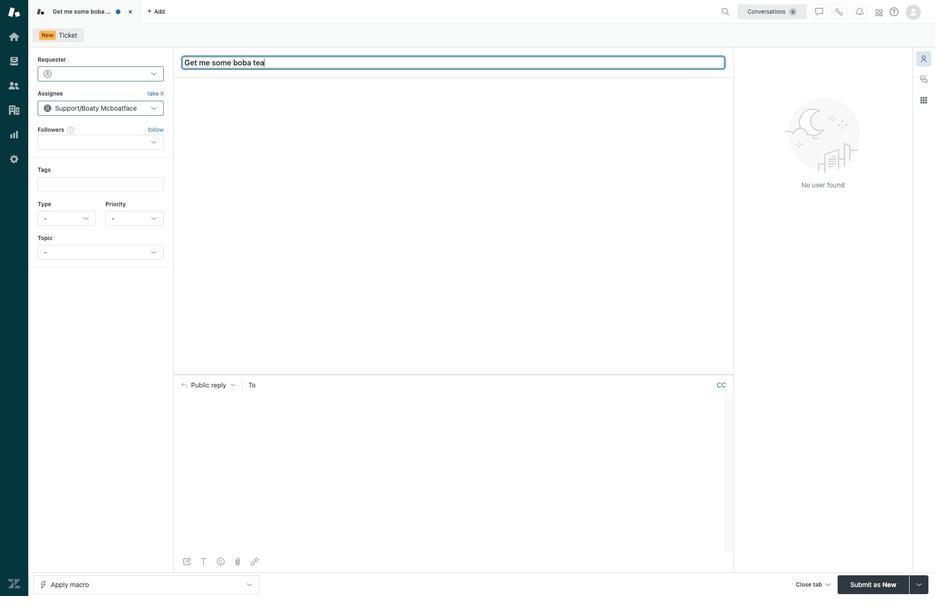 Task type: describe. For each thing, give the bounding box(es) containing it.
info on adding followers image
[[67, 126, 75, 134]]

close image
[[126, 7, 135, 16]]

get started image
[[8, 31, 20, 43]]

notifications image
[[856, 8, 864, 15]]

main element
[[0, 0, 28, 596]]

zendesk image
[[8, 578, 20, 590]]

draft mode image
[[183, 558, 191, 565]]

minimize composer image
[[450, 371, 457, 378]]



Task type: locate. For each thing, give the bounding box(es) containing it.
zendesk support image
[[8, 6, 20, 18]]

add link (cmd k) image
[[251, 558, 258, 565]]

tab
[[28, 0, 141, 24]]

Subject field
[[183, 57, 725, 68]]

zendesk products image
[[876, 9, 883, 16]]

format text image
[[200, 558, 208, 565]]

secondary element
[[28, 26, 935, 45]]

button displays agent's chat status as invisible. image
[[816, 8, 823, 15]]

get help image
[[890, 8, 899, 16]]

add attachment image
[[234, 558, 242, 565]]

views image
[[8, 55, 20, 67]]

organizations image
[[8, 104, 20, 116]]

reporting image
[[8, 129, 20, 141]]

insert emojis image
[[217, 558, 225, 565]]

customer context image
[[920, 55, 928, 63]]

admin image
[[8, 153, 20, 165]]

apps image
[[920, 97, 928, 104]]

customers image
[[8, 80, 20, 92]]

tabs tab list
[[28, 0, 718, 24]]



Task type: vqa. For each thing, say whether or not it's contained in the screenshot.
April 8, 2024 text field
no



